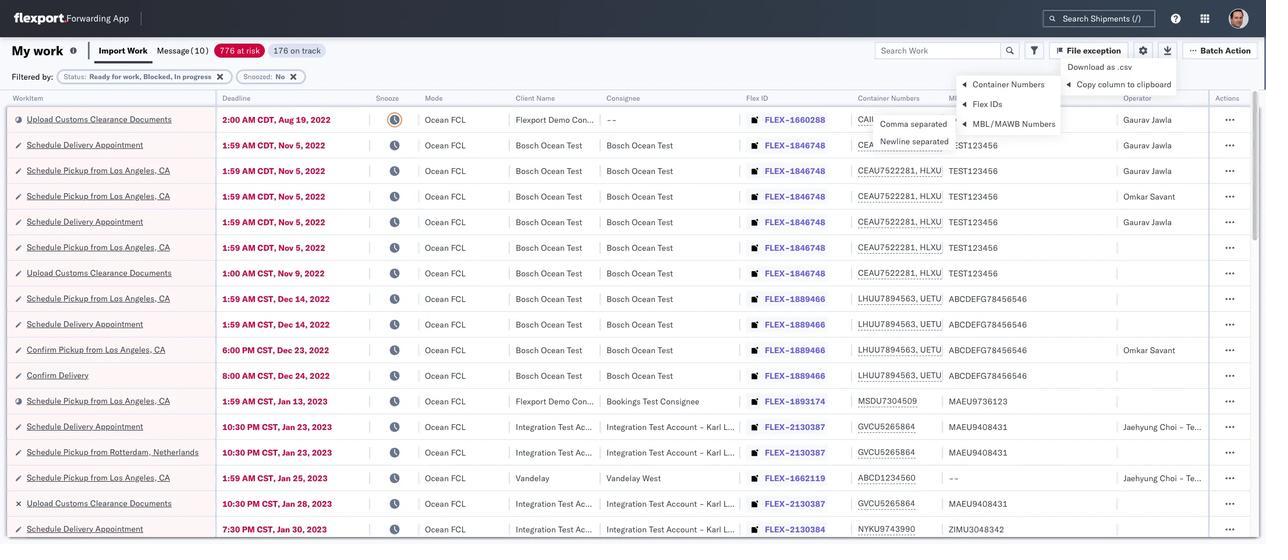 Task type: describe. For each thing, give the bounding box(es) containing it.
1:00 am cst, nov 9, 2022
[[222, 268, 325, 279]]

schedule delivery appointment link for 7:30 pm cst, jan 30, 2023
[[27, 523, 143, 535]]

2 10:30 pm cst, jan 23, 2023 from the top
[[222, 447, 332, 458]]

cst, up 10:30 pm cst, jan 28, 2023
[[257, 473, 276, 483]]

consignee inside button
[[607, 94, 640, 102]]

cdt, for schedule delivery appointment button associated with 1:59 am cdt, nov 5, 2022
[[257, 217, 276, 227]]

2 flex-2130387 from the top
[[765, 447, 825, 458]]

pm up 1:59 am cst, jan 25, 2023
[[247, 447, 260, 458]]

flexport demo consignee for --
[[516, 114, 611, 125]]

schedule pickup from rotterdam, netherlands
[[27, 447, 199, 457]]

2023 right "30,"
[[307, 524, 327, 535]]

schedule pickup from los angeles, ca link for 1:59 am cdt, nov 5, 2022
[[27, 190, 170, 202]]

documents for 1:00 am cst, nov 9, 2022
[[130, 267, 172, 278]]

msdu7304509
[[858, 396, 917, 406]]

1 schedule delivery appointment from the top
[[27, 139, 143, 150]]

1 1889466 from the top
[[790, 294, 825, 304]]

progress
[[182, 72, 211, 81]]

9,
[[295, 268, 303, 279]]

5 fcl from the top
[[451, 217, 466, 227]]

clipboard
[[1137, 79, 1172, 90]]

upload customs clearance documents button for 1:00 am cst, nov 9, 2022
[[27, 267, 172, 280]]

1:59 am cst, jan 25, 2023
[[222, 473, 328, 483]]

pickup for 1:59 am cst, jan 13, 2023
[[63, 396, 88, 406]]

gaurav for schedule pickup from los angeles, ca
[[1123, 166, 1150, 176]]

10 resize handle column header from the left
[[1194, 90, 1208, 544]]

4 1:59 from the top
[[222, 217, 240, 227]]

message
[[157, 45, 189, 56]]

customs for 2:00 am cdt, aug 19, 2022
[[55, 114, 88, 124]]

vandelay for vandelay west
[[607, 473, 640, 483]]

2 ocean fcl from the top
[[425, 140, 466, 150]]

4 lhuu7894563, from the top
[[858, 370, 918, 381]]

4 1846748 from the top
[[790, 217, 825, 227]]

1 schedule from the top
[[27, 139, 61, 150]]

7 fcl from the top
[[451, 268, 466, 279]]

2 fcl from the top
[[451, 140, 466, 150]]

choi for origin
[[1160, 422, 1177, 432]]

6 hlxu6269489, from the top
[[920, 268, 979, 278]]

schedule pickup from los angeles, ca button for 1:59 am cst, jan 25, 2023
[[27, 472, 170, 485]]

12 fcl from the top
[[451, 396, 466, 407]]

list box containing container numbers
[[956, 76, 1060, 135]]

4 uetu5238478 from the top
[[920, 370, 977, 381]]

3 lhuu7894563, uetu5238478 from the top
[[858, 345, 977, 355]]

5 1846748 from the top
[[790, 242, 825, 253]]

3 test123456 from the top
[[949, 191, 998, 202]]

cst, up 8:00 am cst, dec 24, 2022
[[257, 345, 275, 355]]

.csv
[[1117, 62, 1132, 72]]

pm right 7:30 in the left of the page
[[242, 524, 255, 535]]

3 lhuu7894563, from the top
[[858, 345, 918, 355]]

5 5, from the top
[[296, 242, 303, 253]]

2130384
[[790, 524, 825, 535]]

mbl/mawb numbers inside button
[[949, 94, 1020, 102]]

client name button
[[510, 91, 589, 103]]

2:00
[[222, 114, 240, 125]]

6 fcl from the top
[[451, 242, 466, 253]]

cst, up 1:59 am cst, jan 13, 2023
[[257, 371, 276, 381]]

clearance for 2:00 am cdt, aug 19, 2022
[[90, 114, 127, 124]]

from for 1:59 am cst, jan 13, 2023
[[91, 396, 108, 406]]

1:59 am cdt, nov 5, 2022 for fourth schedule pickup from los angeles, ca button from the bottom of the page
[[222, 242, 325, 253]]

5 1:59 from the top
[[222, 242, 240, 253]]

15 ocean fcl from the top
[[425, 473, 466, 483]]

schedule delivery appointment for 10:30 pm cst, jan 23, 2023
[[27, 421, 143, 432]]

flex-1846748 for 'upload customs clearance documents' button related to 1:00 am cst, nov 9, 2022
[[765, 268, 825, 279]]

schedule delivery appointment for 7:30 pm cst, jan 30, 2023
[[27, 524, 143, 534]]

13 flex- from the top
[[765, 422, 790, 432]]

copy
[[1077, 79, 1096, 90]]

ca for 1:59 am cst, jan 13, 2023
[[159, 396, 170, 406]]

flex ids
[[973, 99, 1002, 109]]

12 ocean fcl from the top
[[425, 396, 466, 407]]

776
[[220, 45, 235, 56]]

cdt, for fourth schedule pickup from los angeles, ca button from the bottom of the page
[[257, 242, 276, 253]]

6:00
[[222, 345, 240, 355]]

test123456 for upload customs clearance documents link related to 1:00 am cst, nov 9, 2022
[[949, 268, 998, 279]]

container inside button
[[858, 94, 889, 102]]

clearance for 1:00 am cst, nov 9, 2022
[[90, 267, 127, 278]]

download
[[1068, 62, 1105, 72]]

2 maeu9408431 from the top
[[949, 447, 1008, 458]]

3 maeu9408431 from the top
[[949, 499, 1008, 509]]

gaurav jawla for schedule pickup from los angeles, ca
[[1123, 166, 1172, 176]]

jaehyung choi - test origin agent
[[1123, 422, 1250, 432]]

11 resize handle column header from the left
[[1236, 90, 1250, 544]]

1 2130387 from the top
[[790, 422, 825, 432]]

1 flex-2130387 from the top
[[765, 422, 825, 432]]

9 flex- from the top
[[765, 319, 790, 330]]

resize handle column header for consignee button
[[726, 90, 740, 544]]

track
[[302, 45, 321, 56]]

6 flex- from the top
[[765, 242, 790, 253]]

2 10:30 from the top
[[222, 447, 245, 458]]

download as .csv
[[1068, 62, 1132, 72]]

6 ceau7522281, from the top
[[858, 268, 918, 278]]

1 1:59 from the top
[[222, 140, 240, 150]]

message (10)
[[157, 45, 210, 56]]

2 gaurav jawla from the top
[[1123, 140, 1172, 150]]

16 flex- from the top
[[765, 499, 790, 509]]

dec left 24,
[[278, 371, 293, 381]]

3 abcdefg78456546 from the top
[[949, 345, 1027, 355]]

appointment for 1:59 am cst, dec 14, 2022
[[95, 319, 143, 329]]

7 ocean fcl from the top
[[425, 268, 466, 279]]

7 flex- from the top
[[765, 268, 790, 279]]

1 10:30 from the top
[[222, 422, 245, 432]]

pm up 7:30 pm cst, jan 30, 2023
[[247, 499, 260, 509]]

forwarding app link
[[14, 13, 129, 24]]

exception
[[1083, 45, 1121, 56]]

schedule delivery appointment link for 10:30 pm cst, jan 23, 2023
[[27, 421, 143, 432]]

3 ocean fcl from the top
[[425, 166, 466, 176]]

13,
[[293, 396, 305, 407]]

3 upload customs clearance documents link from the top
[[27, 497, 172, 509]]

status : ready for work, blocked, in progress
[[64, 72, 211, 81]]

jawla for schedule pickup from los angeles, ca
[[1152, 166, 1172, 176]]

import
[[99, 45, 125, 56]]

176
[[273, 45, 288, 56]]

pm down 1:59 am cst, jan 13, 2023
[[247, 422, 260, 432]]

savant for test123456
[[1150, 191, 1175, 202]]

file exception
[[1067, 45, 1121, 56]]

omkar for test123456
[[1123, 191, 1148, 202]]

resize handle column header for flex id button
[[838, 90, 852, 544]]

4 hlxu8034992 from the top
[[982, 217, 1039, 227]]

16 ocean fcl from the top
[[425, 499, 466, 509]]

confirm pickup from los angeles, ca
[[27, 344, 165, 355]]

jaehyung choi - test destination agen
[[1123, 473, 1266, 483]]

forwarding
[[66, 13, 111, 24]]

1 14, from the top
[[295, 294, 308, 304]]

6 1:59 from the top
[[222, 294, 240, 304]]

2:00 am cdt, aug 19, 2022
[[222, 114, 331, 125]]

6 schedule from the top
[[27, 293, 61, 304]]

jaehyung for jaehyung choi - test destination agen
[[1123, 473, 1158, 483]]

7 am from the top
[[242, 268, 255, 279]]

2 2130387 from the top
[[790, 447, 825, 458]]

2 schedule from the top
[[27, 165, 61, 176]]

11 am from the top
[[242, 396, 255, 407]]

from for 1:59 am cst, jan 25, 2023
[[91, 472, 108, 483]]

8 schedule from the top
[[27, 396, 61, 406]]

8 flex- from the top
[[765, 294, 790, 304]]

caiu7969337
[[858, 114, 913, 125]]

schedule pickup from rotterdam, netherlands button
[[27, 446, 199, 459]]

aug
[[278, 114, 294, 125]]

5 flex- from the top
[[765, 217, 790, 227]]

flex-1662119
[[765, 473, 825, 483]]

app
[[113, 13, 129, 24]]

dec down 1:00 am cst, nov 9, 2022
[[278, 294, 293, 304]]

5 schedule from the top
[[27, 242, 61, 252]]

1662119
[[790, 473, 825, 483]]

upload customs clearance documents for 1:00
[[27, 267, 172, 278]]

maeu9736123
[[949, 396, 1008, 407]]

work
[[33, 42, 63, 59]]

cdt, for 6th schedule pickup from los angeles, ca button from the bottom of the page
[[257, 166, 276, 176]]

16 fcl from the top
[[451, 499, 466, 509]]

los for 1:59 am cdt, nov 5, 2022
[[110, 191, 123, 201]]

upload for 2:00 am cdt, aug 19, 2022
[[27, 114, 53, 124]]

mbl/mawb numbers inside list box
[[973, 119, 1056, 129]]

schedule pickup from los angeles, ca button for 1:59 am cst, jan 13, 2023
[[27, 395, 170, 408]]

schedule pickup from rotterdam, netherlands link
[[27, 446, 199, 458]]

cdt, for 2:00 am cdt, aug 19, 2022's 'upload customs clearance documents' button
[[257, 114, 276, 125]]

2 1889466 from the top
[[790, 319, 825, 330]]

forwarding app
[[66, 13, 129, 24]]

test123456 for 3rd schedule pickup from los angeles, ca link from the top of the page
[[949, 242, 998, 253]]

1 lhuu7894563, from the top
[[858, 293, 918, 304]]

resize handle column header for mbl/mawb numbers button
[[1104, 90, 1118, 544]]

workitem
[[13, 94, 43, 102]]

1 ceau7522281, hlxu6269489, hlxu8034992 from the top
[[858, 140, 1039, 150]]

workitem button
[[7, 91, 204, 103]]

4 ocean fcl from the top
[[425, 191, 466, 202]]

8:00 am cst, dec 24, 2022
[[222, 371, 330, 381]]

3 upload from the top
[[27, 498, 53, 508]]

schedule delivery appointment link for 1:59 am cdt, nov 5, 2022
[[27, 216, 143, 227]]

pickup for 6:00 pm cst, dec 23, 2022
[[59, 344, 84, 355]]

mode button
[[419, 91, 498, 103]]

resize handle column header for client name button
[[587, 90, 601, 544]]

los for 1:59 am cst, jan 25, 2023
[[110, 472, 123, 483]]

flex-1660288
[[765, 114, 825, 125]]

7:30
[[222, 524, 240, 535]]

list box containing download as .csv
[[1061, 58, 1176, 95]]

ca for 1:59 am cst, dec 14, 2022
[[159, 293, 170, 304]]

file
[[1067, 45, 1081, 56]]

2 flex-1889466 from the top
[[765, 319, 825, 330]]

1 appointment from the top
[[95, 139, 143, 150]]

3 1889466 from the top
[[790, 345, 825, 355]]

jan left 28,
[[282, 499, 295, 509]]

netherlands
[[153, 447, 199, 457]]

pickup for 1:59 am cst, jan 25, 2023
[[63, 472, 88, 483]]

action
[[1225, 45, 1251, 56]]

schedule pickup from los angeles, ca link for 1:59 am cst, jan 13, 2023
[[27, 395, 170, 407]]

dec up 6:00 pm cst, dec 23, 2022
[[278, 319, 293, 330]]

jawla for schedule delivery appointment
[[1152, 217, 1172, 227]]

origin
[[1204, 422, 1226, 432]]

2 14, from the top
[[295, 319, 308, 330]]

confirm delivery link
[[27, 369, 89, 381]]

angeles, for 1:59 am cdt, nov 5, 2022
[[125, 191, 157, 201]]

confirm pickup from los angeles, ca button
[[27, 344, 165, 357]]

mbl/mawb inside button
[[949, 94, 989, 102]]

3 fcl from the top
[[451, 166, 466, 176]]

upload for 1:00 am cst, nov 9, 2022
[[27, 267, 53, 278]]

numbers inside button
[[991, 94, 1020, 102]]

flex-1893174
[[765, 396, 825, 407]]

flex-1846748 for schedule delivery appointment button associated with 1:59 am cdt, nov 5, 2022
[[765, 217, 825, 227]]

as
[[1107, 62, 1115, 72]]

1 gvcu5265864 from the top
[[858, 421, 915, 432]]

actions
[[1215, 94, 1240, 102]]

23, for schedule pickup from rotterdam, netherlands
[[297, 447, 310, 458]]

risk
[[246, 45, 260, 56]]

confirm delivery button
[[27, 369, 89, 382]]

4 flex-1889466 from the top
[[765, 371, 825, 381]]

flex id button
[[740, 91, 841, 103]]

ids
[[990, 99, 1002, 109]]

schedule delivery appointment for 1:59 am cst, dec 14, 2022
[[27, 319, 143, 329]]

1 schedule delivery appointment button from the top
[[27, 139, 143, 152]]

3 hlxu6269489, from the top
[[920, 191, 979, 201]]

by:
[[42, 71, 53, 82]]

client
[[516, 94, 535, 102]]

omkar savant for test123456
[[1123, 191, 1175, 202]]

ca for 1:59 am cst, jan 25, 2023
[[159, 472, 170, 483]]

schedule inside button
[[27, 447, 61, 457]]

jawla for upload customs clearance documents
[[1152, 114, 1172, 125]]

pickup for 10:30 pm cst, jan 23, 2023
[[63, 447, 88, 457]]

2 jawla from the top
[[1152, 140, 1172, 150]]

pickup for 1:59 am cst, dec 14, 2022
[[63, 293, 88, 304]]

1 flex- from the top
[[765, 114, 790, 125]]

zimu3048342
[[949, 524, 1004, 535]]

appointment for 7:30 pm cst, jan 30, 2023
[[95, 524, 143, 534]]

nyku9743990
[[858, 524, 915, 534]]

15 fcl from the top
[[451, 473, 466, 483]]

for
[[112, 72, 121, 81]]

5 hlxu8034992 from the top
[[982, 242, 1039, 253]]

cst, up 1:59 am cst, jan 25, 2023
[[262, 447, 280, 458]]

batch action
[[1200, 45, 1251, 56]]

gaurav jawla for upload customs clearance documents
[[1123, 114, 1172, 125]]

4 ceau7522281, hlxu6269489, hlxu8034992 from the top
[[858, 217, 1039, 227]]

work,
[[123, 72, 142, 81]]

import work button
[[94, 37, 152, 63]]

angeles, for 1:59 am cst, jan 25, 2023
[[125, 472, 157, 483]]

numbers inside button
[[891, 94, 920, 102]]

container numbers button
[[852, 91, 931, 103]]

work
[[127, 45, 148, 56]]

snooze
[[376, 94, 399, 102]]

776 at risk
[[220, 45, 260, 56]]

7:30 pm cst, jan 30, 2023
[[222, 524, 327, 535]]

2023 up 1:59 am cst, jan 25, 2023
[[312, 447, 332, 458]]

4 am from the top
[[242, 191, 255, 202]]

consignee button
[[601, 91, 729, 103]]

my work
[[12, 42, 63, 59]]

destination
[[1204, 473, 1247, 483]]

mbl/mawb inside list box
[[973, 119, 1020, 129]]

schedule pickup from los angeles, ca button for 1:59 am cdt, nov 5, 2022
[[27, 190, 170, 203]]

176 on track
[[273, 45, 321, 56]]

newline
[[880, 136, 910, 147]]

5 ceau7522281, from the top
[[858, 242, 918, 253]]

filtered by:
[[12, 71, 53, 82]]

jan left 25, at the left bottom
[[278, 473, 291, 483]]

4 flex- from the top
[[765, 191, 790, 202]]

4 schedule from the top
[[27, 216, 61, 227]]

gaurav for schedule delivery appointment
[[1123, 217, 1150, 227]]



Task type: locate. For each thing, give the bounding box(es) containing it.
3 gaurav from the top
[[1123, 166, 1150, 176]]

confirm for confirm delivery
[[27, 370, 57, 380]]

from inside schedule pickup from rotterdam, netherlands link
[[91, 447, 108, 457]]

flex-1893174 button
[[746, 393, 828, 410], [746, 393, 828, 410]]

flexport. image
[[14, 13, 66, 24]]

11 flex- from the top
[[765, 371, 790, 381]]

file exception button
[[1049, 42, 1129, 59], [1049, 42, 1129, 59]]

numbers up ymluw236679313
[[991, 94, 1020, 102]]

container numbers inside button
[[858, 94, 920, 102]]

0 vertical spatial maeu9408431
[[949, 422, 1008, 432]]

flex-2130387 down flex-1893174
[[765, 422, 825, 432]]

1846748
[[790, 140, 825, 150], [790, 166, 825, 176], [790, 191, 825, 202], [790, 217, 825, 227], [790, 242, 825, 253], [790, 268, 825, 279]]

1 omkar from the top
[[1123, 191, 1148, 202]]

0 horizontal spatial list box
[[873, 115, 956, 150]]

omkar savant for abcdefg78456546
[[1123, 345, 1175, 355]]

1 vertical spatial 14,
[[295, 319, 308, 330]]

3 uetu5238478 from the top
[[920, 345, 977, 355]]

on
[[291, 45, 300, 56]]

flex-2130387 up flex-2130384
[[765, 499, 825, 509]]

bosch ocean test
[[516, 140, 582, 150], [607, 140, 673, 150], [516, 166, 582, 176], [607, 166, 673, 176], [516, 191, 582, 202], [607, 191, 673, 202], [516, 217, 582, 227], [607, 217, 673, 227], [516, 242, 582, 253], [607, 242, 673, 253], [516, 268, 582, 279], [607, 268, 673, 279], [516, 294, 582, 304], [607, 294, 673, 304], [516, 319, 582, 330], [607, 319, 673, 330], [516, 345, 582, 355], [607, 345, 673, 355], [516, 371, 582, 381], [607, 371, 673, 381]]

flex left id
[[746, 94, 759, 102]]

upload customs clearance documents button
[[27, 113, 172, 126], [27, 267, 172, 280]]

0 vertical spatial choi
[[1160, 422, 1177, 432]]

1:00
[[222, 268, 240, 279]]

separated down the comma separated
[[912, 136, 949, 147]]

pickup inside button
[[59, 344, 84, 355]]

jaehyung for jaehyung choi - test origin agent
[[1123, 422, 1158, 432]]

flex-1846748 for fourth schedule pickup from los angeles, ca button from the bottom of the page
[[765, 242, 825, 253]]

3 cdt, from the top
[[257, 166, 276, 176]]

1 vertical spatial 23,
[[297, 422, 310, 432]]

1 vertical spatial gvcu5265864
[[858, 447, 915, 458]]

1 vertical spatial mbl/mawb numbers
[[973, 119, 1056, 129]]

confirm inside button
[[27, 370, 57, 380]]

15 flex- from the top
[[765, 473, 790, 483]]

customs
[[55, 114, 88, 124], [55, 267, 88, 278], [55, 498, 88, 508]]

23, for confirm pickup from los angeles, ca
[[294, 345, 307, 355]]

Search Work text field
[[874, 42, 1001, 59]]

4 5, from the top
[[296, 217, 303, 227]]

name
[[536, 94, 555, 102]]

0 horizontal spatial --
[[607, 114, 617, 125]]

0 vertical spatial upload customs clearance documents
[[27, 114, 172, 124]]

0 vertical spatial upload
[[27, 114, 53, 124]]

30,
[[292, 524, 305, 535]]

4 test123456 from the top
[[949, 217, 998, 227]]

3 10:30 from the top
[[222, 499, 245, 509]]

6 resize handle column header from the left
[[726, 90, 740, 544]]

ca inside button
[[154, 344, 165, 355]]

1 schedule pickup from los angeles, ca link from the top
[[27, 164, 170, 176]]

6 am from the top
[[242, 242, 255, 253]]

0 vertical spatial omkar savant
[[1123, 191, 1175, 202]]

resize handle column header
[[201, 90, 215, 544], [356, 90, 370, 544], [405, 90, 419, 544], [496, 90, 510, 544], [587, 90, 601, 544], [726, 90, 740, 544], [838, 90, 852, 544], [929, 90, 943, 544], [1104, 90, 1118, 544], [1194, 90, 1208, 544], [1236, 90, 1250, 544]]

2 vertical spatial flex-2130387
[[765, 499, 825, 509]]

0 vertical spatial upload customs clearance documents link
[[27, 113, 172, 125]]

upload customs clearance documents button for 2:00 am cdt, aug 19, 2022
[[27, 113, 172, 126]]

jan down '13,'
[[282, 422, 295, 432]]

container numbers
[[973, 79, 1045, 90], [858, 94, 920, 102]]

flex-1846748 for 6th schedule pickup from los angeles, ca button from the bottom of the page
[[765, 166, 825, 176]]

customs for 1:00 am cst, nov 9, 2022
[[55, 267, 88, 278]]

4 fcl from the top
[[451, 191, 466, 202]]

schedule delivery appointment button for 1:59 am cdt, nov 5, 2022
[[27, 216, 143, 228]]

2 vertical spatial gvcu5265864
[[858, 498, 915, 509]]

flex-2130384
[[765, 524, 825, 535]]

delivery for 1:59 am cdt, nov 5, 2022
[[63, 216, 93, 227]]

1 vertical spatial mbl/mawb
[[973, 119, 1020, 129]]

from for 1:59 am cdt, nov 5, 2022
[[91, 191, 108, 201]]

container up caiu7969337
[[858, 94, 889, 102]]

10 ocean fcl from the top
[[425, 345, 466, 355]]

2 schedule delivery appointment button from the top
[[27, 216, 143, 228]]

2 abcdefg78456546 from the top
[[949, 319, 1027, 330]]

0 vertical spatial jaehyung
[[1123, 422, 1158, 432]]

2 vertical spatial clearance
[[90, 498, 127, 508]]

1 fcl from the top
[[451, 114, 466, 125]]

agent
[[1228, 422, 1250, 432]]

0 vertical spatial 10:30 pm cst, jan 23, 2023
[[222, 422, 332, 432]]

12 flex- from the top
[[765, 396, 790, 407]]

1 vertical spatial maeu9408431
[[949, 447, 1008, 458]]

west
[[642, 473, 661, 483]]

my
[[12, 42, 30, 59]]

1 vertical spatial jaehyung
[[1123, 473, 1158, 483]]

1 vertical spatial omkar savant
[[1123, 345, 1175, 355]]

comma
[[880, 119, 908, 129]]

flex-2130387 button
[[746, 419, 828, 435], [746, 419, 828, 435], [746, 444, 828, 461], [746, 444, 828, 461], [746, 496, 828, 512], [746, 496, 828, 512]]

3 5, from the top
[[296, 191, 303, 202]]

2 hlxu6269489, from the top
[[920, 165, 979, 176]]

14, down 9,
[[295, 294, 308, 304]]

1 uetu5238478 from the top
[[920, 293, 977, 304]]

2023 down 1:59 am cst, jan 13, 2023
[[312, 422, 332, 432]]

0 vertical spatial flexport demo consignee
[[516, 114, 611, 125]]

angeles, inside button
[[120, 344, 152, 355]]

confirm delivery
[[27, 370, 89, 380]]

8:00
[[222, 371, 240, 381]]

jaehyung
[[1123, 422, 1158, 432], [1123, 473, 1158, 483]]

1 test123456 from the top
[[949, 140, 998, 150]]

upload customs clearance documents
[[27, 114, 172, 124], [27, 267, 172, 278], [27, 498, 172, 508]]

5 schedule pickup from los angeles, ca button from the top
[[27, 395, 170, 408]]

3 appointment from the top
[[95, 319, 143, 329]]

23,
[[294, 345, 307, 355], [297, 422, 310, 432], [297, 447, 310, 458]]

karl
[[616, 422, 630, 432], [706, 422, 721, 432], [616, 447, 630, 458], [706, 447, 721, 458], [616, 499, 630, 509], [706, 499, 721, 509], [616, 524, 630, 535], [706, 524, 721, 535]]

10:30 up 1:59 am cst, jan 25, 2023
[[222, 447, 245, 458]]

1 horizontal spatial list box
[[956, 76, 1060, 135]]

flex for flex ids
[[973, 99, 988, 109]]

copy column to clipboard
[[1077, 79, 1172, 90]]

appointment
[[95, 139, 143, 150], [95, 216, 143, 227], [95, 319, 143, 329], [95, 421, 143, 432], [95, 524, 143, 534]]

schedule pickup from los angeles, ca link for 1:59 am cst, jan 25, 2023
[[27, 472, 170, 483]]

cst, down 1:59 am cst, jan 13, 2023
[[262, 422, 280, 432]]

delivery for 8:00 am cst, dec 24, 2022
[[59, 370, 89, 380]]

3 hlxu8034992 from the top
[[982, 191, 1039, 201]]

appointment for 1:59 am cdt, nov 5, 2022
[[95, 216, 143, 227]]

9 1:59 from the top
[[222, 473, 240, 483]]

from for 1:59 am cst, dec 14, 2022
[[91, 293, 108, 304]]

1:59 am cdt, nov 5, 2022 for schedule delivery appointment button associated with 1:59 am cdt, nov 5, 2022
[[222, 217, 325, 227]]

test123456 for 6th schedule pickup from los angeles, ca link from the bottom
[[949, 166, 998, 176]]

0 vertical spatial documents
[[130, 114, 172, 124]]

: for status
[[84, 72, 86, 81]]

0 vertical spatial separated
[[911, 119, 947, 129]]

delivery inside button
[[59, 370, 89, 380]]

0 vertical spatial savant
[[1150, 191, 1175, 202]]

flex-2130387 up flex-1662119
[[765, 447, 825, 458]]

2 vertical spatial upload
[[27, 498, 53, 508]]

schedule pickup from los angeles, ca for 1:59 am cst, jan 25, 2023
[[27, 472, 170, 483]]

confirm for confirm pickup from los angeles, ca
[[27, 344, 57, 355]]

bosch
[[516, 140, 539, 150], [607, 140, 630, 150], [516, 166, 539, 176], [607, 166, 630, 176], [516, 191, 539, 202], [607, 191, 630, 202], [516, 217, 539, 227], [607, 217, 630, 227], [516, 242, 539, 253], [607, 242, 630, 253], [516, 268, 539, 279], [607, 268, 630, 279], [516, 294, 539, 304], [607, 294, 630, 304], [516, 319, 539, 330], [607, 319, 630, 330], [516, 345, 539, 355], [607, 345, 630, 355], [516, 371, 539, 381], [607, 371, 630, 381]]

0 vertical spatial mbl/mawb
[[949, 94, 989, 102]]

flex-1889466
[[765, 294, 825, 304], [765, 319, 825, 330], [765, 345, 825, 355], [765, 371, 825, 381]]

3 1846748 from the top
[[790, 191, 825, 202]]

0 vertical spatial 2130387
[[790, 422, 825, 432]]

1 vertical spatial upload customs clearance documents button
[[27, 267, 172, 280]]

mbl/mawb numbers down ids
[[973, 119, 1056, 129]]

5 ceau7522281, hlxu6269489, hlxu8034992 from the top
[[858, 242, 1039, 253]]

0 vertical spatial upload customs clearance documents button
[[27, 113, 172, 126]]

1 vertical spatial omkar
[[1123, 345, 1148, 355]]

1:59 am cdt, nov 5, 2022
[[222, 140, 325, 150], [222, 166, 325, 176], [222, 191, 325, 202], [222, 217, 325, 227], [222, 242, 325, 253]]

1 vertical spatial upload
[[27, 267, 53, 278]]

4 1889466 from the top
[[790, 371, 825, 381]]

1 vertical spatial clearance
[[90, 267, 127, 278]]

3 jawla from the top
[[1152, 166, 1172, 176]]

-- down consignee button
[[607, 114, 617, 125]]

23, up 24,
[[294, 345, 307, 355]]

1 maeu9408431 from the top
[[949, 422, 1008, 432]]

ca for 6:00 pm cst, dec 23, 2022
[[154, 344, 165, 355]]

1 vertical spatial flexport
[[516, 396, 546, 407]]

container numbers up mbl/mawb numbers button
[[973, 79, 1045, 90]]

9 ocean fcl from the top
[[425, 319, 466, 330]]

mbl/mawb numbers
[[949, 94, 1020, 102], [973, 119, 1056, 129]]

list box
[[1061, 58, 1176, 95], [956, 76, 1060, 135], [873, 115, 956, 150]]

flex inside button
[[746, 94, 759, 102]]

1 vertical spatial confirm
[[27, 370, 57, 380]]

jan left '13,'
[[278, 396, 291, 407]]

appointment for 10:30 pm cst, jan 23, 2023
[[95, 421, 143, 432]]

4 hlxu6269489, from the top
[[920, 217, 979, 227]]

(10)
[[189, 45, 210, 56]]

2 vertical spatial 10:30
[[222, 499, 245, 509]]

: left ready
[[84, 72, 86, 81]]

0 vertical spatial 1:59 am cst, dec 14, 2022
[[222, 294, 330, 304]]

cst, down 8:00 am cst, dec 24, 2022
[[257, 396, 276, 407]]

numbers up mbl/mawb numbers button
[[1011, 79, 1045, 90]]

numbers down mbl/mawb numbers button
[[1022, 119, 1056, 129]]

1 horizontal spatial :
[[270, 72, 273, 81]]

14,
[[295, 294, 308, 304], [295, 319, 308, 330]]

flex-1846748 button
[[746, 137, 828, 153], [746, 137, 828, 153], [746, 163, 828, 179], [746, 163, 828, 179], [746, 188, 828, 205], [746, 188, 828, 205], [746, 214, 828, 230], [746, 214, 828, 230], [746, 240, 828, 256], [746, 240, 828, 256], [746, 265, 828, 281], [746, 265, 828, 281]]

angeles, for 1:59 am cst, jan 13, 2023
[[125, 396, 157, 406]]

1:59
[[222, 140, 240, 150], [222, 166, 240, 176], [222, 191, 240, 202], [222, 217, 240, 227], [222, 242, 240, 253], [222, 294, 240, 304], [222, 319, 240, 330], [222, 396, 240, 407], [222, 473, 240, 483]]

blocked,
[[143, 72, 173, 81]]

0 horizontal spatial flex
[[746, 94, 759, 102]]

schedule delivery appointment link
[[27, 139, 143, 150], [27, 216, 143, 227], [27, 318, 143, 330], [27, 421, 143, 432], [27, 523, 143, 535]]

1 horizontal spatial --
[[949, 473, 959, 483]]

1 vertical spatial 1:59 am cst, dec 14, 2022
[[222, 319, 330, 330]]

1:59 am cdt, nov 5, 2022 for 6th schedule pickup from los angeles, ca button from the bottom of the page
[[222, 166, 325, 176]]

batch
[[1200, 45, 1223, 56]]

cst, up 7:30 pm cst, jan 30, 2023
[[262, 499, 280, 509]]

4 schedule pickup from los angeles, ca button from the top
[[27, 293, 170, 305]]

pickup inside button
[[63, 447, 88, 457]]

choi for destination
[[1160, 473, 1177, 483]]

pickup for 1:59 am cdt, nov 5, 2022
[[63, 191, 88, 201]]

cst, down 10:30 pm cst, jan 28, 2023
[[257, 524, 275, 535]]

batch action button
[[1182, 42, 1259, 59]]

1 am from the top
[[242, 114, 255, 125]]

4 gaurav jawla from the top
[[1123, 217, 1172, 227]]

delivery for 7:30 pm cst, jan 30, 2023
[[63, 524, 93, 534]]

1 vertical spatial upload customs clearance documents
[[27, 267, 172, 278]]

6 schedule pickup from los angeles, ca link from the top
[[27, 472, 170, 483]]

1 vertical spatial 10:30
[[222, 447, 245, 458]]

omkar for abcdefg78456546
[[1123, 345, 1148, 355]]

6 flex-1846748 from the top
[[765, 268, 825, 279]]

mbl/mawb numbers up ymluw236679313
[[949, 94, 1020, 102]]

deadline
[[222, 94, 251, 102]]

at
[[237, 45, 244, 56]]

delivery for 10:30 pm cst, jan 23, 2023
[[63, 421, 93, 432]]

jan left "30,"
[[277, 524, 290, 535]]

angeles, for 6:00 pm cst, dec 23, 2022
[[120, 344, 152, 355]]

ca for 1:59 am cdt, nov 5, 2022
[[159, 191, 170, 201]]

column
[[1098, 79, 1125, 90]]

1 vertical spatial flexport demo consignee
[[516, 396, 611, 407]]

container
[[973, 79, 1009, 90], [858, 94, 889, 102]]

1 vertical spatial 10:30 pm cst, jan 23, 2023
[[222, 447, 332, 458]]

flexport demo consignee for bookings test consignee
[[516, 396, 611, 407]]

schedule delivery appointment link for 1:59 am cst, dec 14, 2022
[[27, 318, 143, 330]]

2 vertical spatial documents
[[130, 498, 172, 508]]

schedule pickup from los angeles, ca button
[[27, 164, 170, 177], [27, 190, 170, 203], [27, 241, 170, 254], [27, 293, 170, 305], [27, 395, 170, 408], [27, 472, 170, 485]]

0 horizontal spatial container numbers
[[858, 94, 920, 102]]

0 vertical spatial clearance
[[90, 114, 127, 124]]

angeles, for 1:59 am cst, dec 14, 2022
[[125, 293, 157, 304]]

container numbers up caiu7969337
[[858, 94, 920, 102]]

1 clearance from the top
[[90, 114, 127, 124]]

4 lhuu7894563, uetu5238478 from the top
[[858, 370, 977, 381]]

10:30 down 1:59 am cst, jan 13, 2023
[[222, 422, 245, 432]]

demo
[[548, 114, 570, 125], [548, 396, 570, 407]]

13 ocean fcl from the top
[[425, 422, 466, 432]]

resize handle column header for mode button
[[496, 90, 510, 544]]

23, down '13,'
[[297, 422, 310, 432]]

jan up 25, at the left bottom
[[282, 447, 295, 458]]

23, up 25, at the left bottom
[[297, 447, 310, 458]]

2 vertical spatial 2130387
[[790, 499, 825, 509]]

2023 right 28,
[[312, 499, 332, 509]]

13 fcl from the top
[[451, 422, 466, 432]]

operator
[[1123, 94, 1151, 102]]

upload customs clearance documents for 2:00
[[27, 114, 172, 124]]

2 gaurav from the top
[[1123, 140, 1150, 150]]

los inside button
[[105, 344, 118, 355]]

2 ceau7522281, hlxu6269489, hlxu8034992 from the top
[[858, 165, 1039, 176]]

ceau7522281, hlxu6269489, hlxu8034992
[[858, 140, 1039, 150], [858, 165, 1039, 176], [858, 191, 1039, 201], [858, 217, 1039, 227], [858, 242, 1039, 253], [858, 268, 1039, 278]]

ocean
[[425, 114, 449, 125], [425, 140, 449, 150], [541, 140, 565, 150], [632, 140, 656, 150], [425, 166, 449, 176], [541, 166, 565, 176], [632, 166, 656, 176], [425, 191, 449, 202], [541, 191, 565, 202], [632, 191, 656, 202], [425, 217, 449, 227], [541, 217, 565, 227], [632, 217, 656, 227], [425, 242, 449, 253], [541, 242, 565, 253], [632, 242, 656, 253], [425, 268, 449, 279], [541, 268, 565, 279], [632, 268, 656, 279], [425, 294, 449, 304], [541, 294, 565, 304], [632, 294, 656, 304], [425, 319, 449, 330], [541, 319, 565, 330], [632, 319, 656, 330], [425, 345, 449, 355], [541, 345, 565, 355], [632, 345, 656, 355], [425, 371, 449, 381], [541, 371, 565, 381], [632, 371, 656, 381], [425, 396, 449, 407], [425, 422, 449, 432], [425, 447, 449, 458], [425, 473, 449, 483], [425, 499, 449, 509], [425, 524, 449, 535]]

mbl/mawb up ymluw236679313
[[949, 94, 989, 102]]

integration test account - karl lagerfeld
[[516, 422, 667, 432], [607, 422, 758, 432], [516, 447, 667, 458], [607, 447, 758, 458], [516, 499, 667, 509], [607, 499, 758, 509], [516, 524, 667, 535], [607, 524, 758, 535]]

2 savant from the top
[[1150, 345, 1175, 355]]

gvcu5265864 up nyku9743990
[[858, 498, 915, 509]]

1 gaurav from the top
[[1123, 114, 1150, 125]]

: left the no
[[270, 72, 273, 81]]

1 vertical spatial flex-2130387
[[765, 447, 825, 458]]

-- up zimu3048342
[[949, 473, 959, 483]]

6 hlxu8034992 from the top
[[982, 268, 1039, 278]]

1:59 am cst, jan 13, 2023
[[222, 396, 328, 407]]

3 ceau7522281, from the top
[[858, 191, 918, 201]]

resize handle column header for workitem button
[[201, 90, 215, 544]]

10 flex- from the top
[[765, 345, 790, 355]]

0 vertical spatial container
[[973, 79, 1009, 90]]

1 horizontal spatial vandelay
[[607, 473, 640, 483]]

gaurav jawla
[[1123, 114, 1172, 125], [1123, 140, 1172, 150], [1123, 166, 1172, 176], [1123, 217, 1172, 227]]

los for 1:59 am cst, jan 13, 2023
[[110, 396, 123, 406]]

separated for comma separated
[[911, 119, 947, 129]]

6 schedule pickup from los angeles, ca button from the top
[[27, 472, 170, 485]]

resize handle column header for "container numbers" button
[[929, 90, 943, 544]]

2 omkar from the top
[[1123, 345, 1148, 355]]

0 vertical spatial flex-2130387
[[765, 422, 825, 432]]

angeles,
[[125, 165, 157, 176], [125, 191, 157, 201], [125, 242, 157, 252], [125, 293, 157, 304], [120, 344, 152, 355], [125, 396, 157, 406], [125, 472, 157, 483]]

ca
[[159, 165, 170, 176], [159, 191, 170, 201], [159, 242, 170, 252], [159, 293, 170, 304], [154, 344, 165, 355], [159, 396, 170, 406], [159, 472, 170, 483]]

0 vertical spatial omkar
[[1123, 191, 1148, 202]]

10:30 pm cst, jan 23, 2023 up 1:59 am cst, jan 25, 2023
[[222, 447, 332, 458]]

0 vertical spatial demo
[[548, 114, 570, 125]]

test123456 for the schedule delivery appointment link corresponding to 1:59 am cdt, nov 5, 2022
[[949, 217, 998, 227]]

flex left ids
[[973, 99, 988, 109]]

savant for abcdefg78456546
[[1150, 345, 1175, 355]]

3 2130387 from the top
[[790, 499, 825, 509]]

1 horizontal spatial container
[[973, 79, 1009, 90]]

choi down jaehyung choi - test origin agent
[[1160, 473, 1177, 483]]

dec up 8:00 am cst, dec 24, 2022
[[277, 345, 292, 355]]

1 lhuu7894563, uetu5238478 from the top
[[858, 293, 977, 304]]

test123456
[[949, 140, 998, 150], [949, 166, 998, 176], [949, 191, 998, 202], [949, 217, 998, 227], [949, 242, 998, 253], [949, 268, 998, 279]]

cdt,
[[257, 114, 276, 125], [257, 140, 276, 150], [257, 166, 276, 176], [257, 191, 276, 202], [257, 217, 276, 227], [257, 242, 276, 253]]

2130387 up the 2130384
[[790, 499, 825, 509]]

ymluw236679313
[[949, 114, 1024, 125]]

1 customs from the top
[[55, 114, 88, 124]]

6:00 pm cst, dec 23, 2022
[[222, 345, 329, 355]]

mode
[[425, 94, 443, 102]]

10:30 up 7:30 in the left of the page
[[222, 499, 245, 509]]

pm right the 6:00
[[242, 345, 255, 355]]

2 vertical spatial customs
[[55, 498, 88, 508]]

1 vertical spatial customs
[[55, 267, 88, 278]]

los for 1:59 am cst, dec 14, 2022
[[110, 293, 123, 304]]

flex
[[746, 94, 759, 102], [973, 99, 988, 109]]

0 horizontal spatial vandelay
[[516, 473, 549, 483]]

from for 6:00 pm cst, dec 23, 2022
[[86, 344, 103, 355]]

2 vertical spatial 23,
[[297, 447, 310, 458]]

0 vertical spatial customs
[[55, 114, 88, 124]]

gaurav for upload customs clearance documents
[[1123, 114, 1150, 125]]

10:30 pm cst, jan 28, 2023
[[222, 499, 332, 509]]

2 vertical spatial upload customs clearance documents
[[27, 498, 172, 508]]

gvcu5265864 down msdu7304509
[[858, 421, 915, 432]]

2 vertical spatial maeu9408431
[[949, 499, 1008, 509]]

lagerfeld
[[633, 422, 667, 432], [723, 422, 758, 432], [633, 447, 667, 458], [723, 447, 758, 458], [633, 499, 667, 509], [723, 499, 758, 509], [633, 524, 667, 535], [723, 524, 758, 535]]

documents for 2:00 am cdt, aug 19, 2022
[[130, 114, 172, 124]]

1 vertical spatial choi
[[1160, 473, 1177, 483]]

1 1846748 from the top
[[790, 140, 825, 150]]

0 vertical spatial 23,
[[294, 345, 307, 355]]

1 vertical spatial demo
[[548, 396, 570, 407]]

rotterdam,
[[110, 447, 151, 457]]

0 vertical spatial gvcu5265864
[[858, 421, 915, 432]]

confirm inside button
[[27, 344, 57, 355]]

5 1:59 am cdt, nov 5, 2022 from the top
[[222, 242, 325, 253]]

1889466
[[790, 294, 825, 304], [790, 319, 825, 330], [790, 345, 825, 355], [790, 371, 825, 381]]

1 flexport from the top
[[516, 114, 546, 125]]

upload customs clearance documents link for 2:00 am cdt, aug 19, 2022
[[27, 113, 172, 125]]

1 documents from the top
[[130, 114, 172, 124]]

container up flex ids on the right top
[[973, 79, 1009, 90]]

0 horizontal spatial container
[[858, 94, 889, 102]]

2 flex- from the top
[[765, 140, 790, 150]]

0 vertical spatial container numbers
[[973, 79, 1045, 90]]

test
[[567, 140, 582, 150], [658, 140, 673, 150], [567, 166, 582, 176], [658, 166, 673, 176], [567, 191, 582, 202], [658, 191, 673, 202], [567, 217, 582, 227], [658, 217, 673, 227], [567, 242, 582, 253], [658, 242, 673, 253], [567, 268, 582, 279], [658, 268, 673, 279], [567, 294, 582, 304], [658, 294, 673, 304], [567, 319, 582, 330], [658, 319, 673, 330], [567, 345, 582, 355], [658, 345, 673, 355], [567, 371, 582, 381], [658, 371, 673, 381], [643, 396, 658, 407], [558, 422, 573, 432], [649, 422, 664, 432], [1186, 422, 1202, 432], [558, 447, 573, 458], [649, 447, 664, 458], [1186, 473, 1202, 483], [558, 499, 573, 509], [649, 499, 664, 509], [558, 524, 573, 535], [649, 524, 664, 535]]

schedule pickup from los angeles, ca link for 1:59 am cst, dec 14, 2022
[[27, 293, 170, 304]]

mbl/mawb numbers button
[[943, 91, 1106, 103]]

gvcu5265864 up abcd1234560
[[858, 447, 915, 458]]

1 vertical spatial separated
[[912, 136, 949, 147]]

2130387 up 1662119
[[790, 447, 825, 458]]

schedule delivery appointment button for 1:59 am cst, dec 14, 2022
[[27, 318, 143, 331]]

mbl/mawb down ids
[[973, 119, 1020, 129]]

schedule delivery appointment button for 10:30 pm cst, jan 23, 2023
[[27, 421, 143, 433]]

0 vertical spatial 14,
[[295, 294, 308, 304]]

1 schedule pickup from los angeles, ca from the top
[[27, 165, 170, 176]]

0 vertical spatial confirm
[[27, 344, 57, 355]]

id
[[761, 94, 768, 102]]

3 schedule from the top
[[27, 191, 61, 201]]

1 vertical spatial container numbers
[[858, 94, 920, 102]]

1893174
[[790, 396, 825, 407]]

schedule pickup from los angeles, ca for 1:59 am cst, dec 14, 2022
[[27, 293, 170, 304]]

1 flex-1846748 from the top
[[765, 140, 825, 150]]

1 vertical spatial --
[[949, 473, 959, 483]]

2 resize handle column header from the left
[[356, 90, 370, 544]]

14, up 6:00 pm cst, dec 23, 2022
[[295, 319, 308, 330]]

3 customs from the top
[[55, 498, 88, 508]]

vandelay west
[[607, 473, 661, 483]]

flex id
[[746, 94, 768, 102]]

from inside confirm pickup from los angeles, ca link
[[86, 344, 103, 355]]

upload customs clearance documents link
[[27, 113, 172, 125], [27, 267, 172, 279], [27, 497, 172, 509]]

10:30 pm cst, jan 23, 2023 down 1:59 am cst, jan 13, 2023
[[222, 422, 332, 432]]

numbers up the comma separated
[[891, 94, 920, 102]]

Search Shipments (/) text field
[[1043, 10, 1155, 27]]

schedule pickup from los angeles, ca
[[27, 165, 170, 176], [27, 191, 170, 201], [27, 242, 170, 252], [27, 293, 170, 304], [27, 396, 170, 406], [27, 472, 170, 483]]

14 ocean fcl from the top
[[425, 447, 466, 458]]

9 resize handle column header from the left
[[1104, 90, 1118, 544]]

1:59 am cst, dec 14, 2022 up 6:00 pm cst, dec 23, 2022
[[222, 319, 330, 330]]

1 flexport demo consignee from the top
[[516, 114, 611, 125]]

1 vertical spatial upload customs clearance documents link
[[27, 267, 172, 279]]

2023 right '13,'
[[307, 396, 328, 407]]

3 schedule pickup from los angeles, ca from the top
[[27, 242, 170, 252]]

1 horizontal spatial flex
[[973, 99, 988, 109]]

0 vertical spatial 10:30
[[222, 422, 245, 432]]

0 horizontal spatial :
[[84, 72, 86, 81]]

1 1:59 am cst, dec 14, 2022 from the top
[[222, 294, 330, 304]]

2023 right 25, at the left bottom
[[307, 473, 328, 483]]

2 lhuu7894563, from the top
[[858, 319, 918, 329]]

separated up newline separated
[[911, 119, 947, 129]]

list box containing comma separated
[[873, 115, 956, 150]]

numbers
[[1011, 79, 1045, 90], [891, 94, 920, 102], [991, 94, 1020, 102], [1022, 119, 1056, 129]]

0 vertical spatial flexport
[[516, 114, 546, 125]]

delivery for 1:59 am cst, dec 14, 2022
[[63, 319, 93, 329]]

8 1:59 from the top
[[222, 396, 240, 407]]

1 vertical spatial 2130387
[[790, 447, 825, 458]]

bookings test consignee
[[607, 396, 699, 407]]

choi left "origin"
[[1160, 422, 1177, 432]]

am
[[242, 114, 255, 125], [242, 140, 255, 150], [242, 166, 255, 176], [242, 191, 255, 202], [242, 217, 255, 227], [242, 242, 255, 253], [242, 268, 255, 279], [242, 294, 255, 304], [242, 319, 255, 330], [242, 371, 255, 381], [242, 396, 255, 407], [242, 473, 255, 483]]

2 vandelay from the left
[[607, 473, 640, 483]]

documents
[[130, 114, 172, 124], [130, 267, 172, 278], [130, 498, 172, 508]]

1 vertical spatial container
[[858, 94, 889, 102]]

4 abcdefg78456546 from the top
[[949, 371, 1027, 381]]

2 appointment from the top
[[95, 216, 143, 227]]

schedule delivery appointment for 1:59 am cdt, nov 5, 2022
[[27, 216, 143, 227]]

jawla
[[1152, 114, 1172, 125], [1152, 140, 1172, 150], [1152, 166, 1172, 176], [1152, 217, 1172, 227]]

2 horizontal spatial list box
[[1061, 58, 1176, 95]]

2 vertical spatial upload customs clearance documents link
[[27, 497, 172, 509]]

cst, up 6:00 pm cst, dec 23, 2022
[[257, 319, 276, 330]]

cst, down 1:00 am cst, nov 9, 2022
[[257, 294, 276, 304]]

0 vertical spatial mbl/mawb numbers
[[949, 94, 1020, 102]]

1:59 am cst, dec 14, 2022 down 1:00 am cst, nov 9, 2022
[[222, 294, 330, 304]]

2 5, from the top
[[296, 166, 303, 176]]

in
[[174, 72, 181, 81]]

los for 6:00 pm cst, dec 23, 2022
[[105, 344, 118, 355]]

1 choi from the top
[[1160, 422, 1177, 432]]

nov
[[278, 140, 294, 150], [278, 166, 294, 176], [278, 191, 294, 202], [278, 217, 294, 227], [278, 242, 294, 253], [278, 268, 293, 279]]

2 gvcu5265864 from the top
[[858, 447, 915, 458]]

pm
[[242, 345, 255, 355], [247, 422, 260, 432], [247, 447, 260, 458], [247, 499, 260, 509], [242, 524, 255, 535]]

1 vertical spatial savant
[[1150, 345, 1175, 355]]

confirm pickup from los angeles, ca link
[[27, 344, 165, 355]]

3 schedule pickup from los angeles, ca link from the top
[[27, 241, 170, 253]]

1 vertical spatial documents
[[130, 267, 172, 278]]

cst, left 9,
[[257, 268, 276, 279]]

2130387 down 1893174
[[790, 422, 825, 432]]

container numbers inside list box
[[973, 79, 1045, 90]]

demo for bookings
[[548, 396, 570, 407]]

schedule pickup from los angeles, ca for 1:59 am cdt, nov 5, 2022
[[27, 191, 170, 201]]

3 gvcu5265864 from the top
[[858, 498, 915, 509]]

vandelay for vandelay
[[516, 473, 549, 483]]

5 schedule delivery appointment from the top
[[27, 524, 143, 534]]

1 horizontal spatial container numbers
[[973, 79, 1045, 90]]

separated for newline separated
[[912, 136, 949, 147]]

6 ceau7522281, hlxu6269489, hlxu8034992 from the top
[[858, 268, 1039, 278]]

3 schedule pickup from los angeles, ca button from the top
[[27, 241, 170, 254]]

2023
[[307, 396, 328, 407], [312, 422, 332, 432], [312, 447, 332, 458], [307, 473, 328, 483], [312, 499, 332, 509], [307, 524, 327, 535]]

0 vertical spatial --
[[607, 114, 617, 125]]



Task type: vqa. For each thing, say whether or not it's contained in the screenshot.


